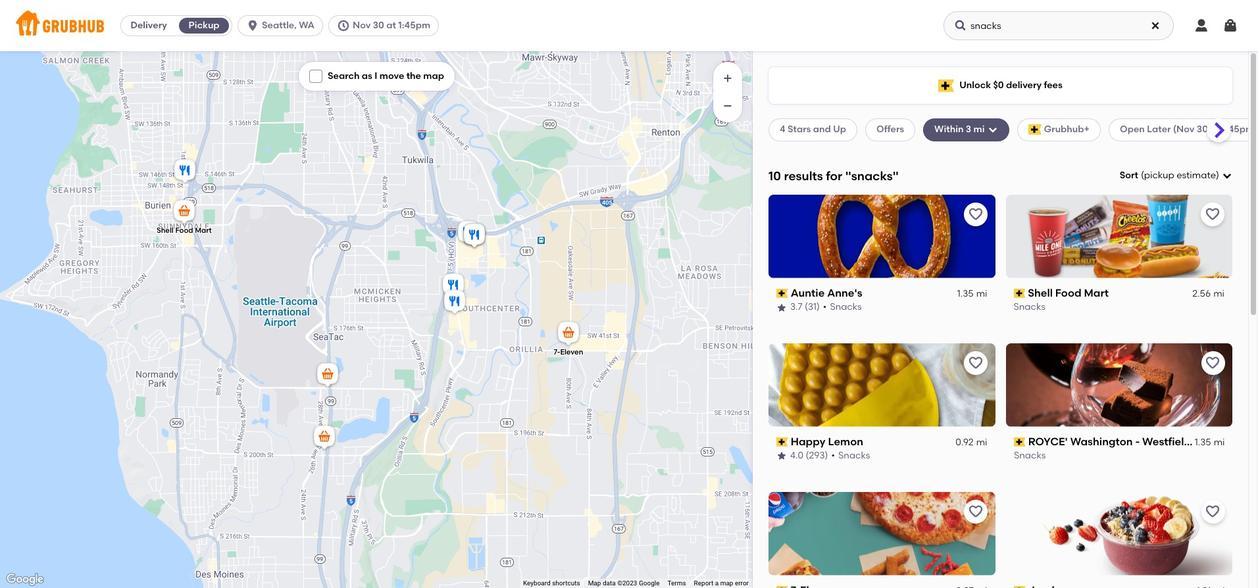 Task type: locate. For each thing, give the bounding box(es) containing it.
0 horizontal spatial map
[[424, 70, 444, 82]]

1.35 for auntie anne's
[[958, 288, 974, 300]]

happy
[[791, 436, 826, 448]]

star icon image left 3.7
[[777, 303, 788, 313]]

minus icon image
[[722, 99, 735, 113]]

1 horizontal spatial map
[[721, 580, 734, 587]]

0 vertical spatial at
[[387, 20, 396, 31]]

auntie anne's image
[[462, 222, 488, 251]]

7 eleven image
[[556, 320, 582, 349]]

1 vertical spatial 30
[[1198, 124, 1209, 135]]

3.7
[[791, 302, 803, 313]]

• right (31)
[[824, 302, 827, 313]]

None field
[[1121, 169, 1233, 183]]

grubhub plus flag logo image
[[939, 79, 955, 92], [1029, 125, 1042, 135]]

star icon image left 4.0
[[777, 451, 788, 462]]

0 horizontal spatial 1.35
[[958, 288, 974, 300]]

30 right (nov
[[1198, 124, 1209, 135]]

0 horizontal spatial shell
[[157, 227, 174, 235]]

10 results for "snacks"
[[769, 168, 899, 183]]

1 horizontal spatial mart
[[1085, 287, 1109, 299]]

mi for happy lemon
[[977, 437, 988, 448]]

subscription pass image
[[777, 289, 789, 298], [777, 438, 789, 447]]

terms
[[668, 580, 687, 587]]

0 vertical spatial grubhub plus flag logo image
[[939, 79, 955, 92]]

and
[[814, 124, 832, 135]]

subscription pass image left happy on the bottom right of page
[[777, 438, 789, 447]]

delivery
[[1007, 80, 1042, 91]]

1 vertical spatial shell
[[1029, 287, 1053, 299]]

wa
[[299, 20, 315, 31]]

mi
[[974, 124, 985, 135], [977, 288, 988, 300], [1214, 288, 1225, 300], [977, 437, 988, 448], [1214, 437, 1225, 448]]

svg image
[[337, 19, 350, 32], [1151, 20, 1162, 31], [312, 73, 320, 80], [1223, 171, 1233, 181]]

1 horizontal spatial shell food mart
[[1029, 287, 1109, 299]]

map region
[[0, 0, 820, 589]]

svg image inside nov 30 at 1:45pm button
[[337, 19, 350, 32]]

save this restaurant image for shell food mart
[[1206, 207, 1221, 222]]

• snacks for lemon
[[832, 451, 871, 462]]

subscription pass image for auntie anne's
[[777, 289, 789, 298]]

westfield
[[1143, 436, 1192, 448]]

1:45pm
[[399, 20, 431, 31]]

1 vertical spatial grubhub plus flag logo image
[[1029, 125, 1042, 135]]

• snacks down lemon
[[832, 451, 871, 462]]

1 horizontal spatial •
[[832, 451, 836, 462]]

svg image inside field
[[1223, 171, 1233, 181]]

0 vertical spatial food
[[175, 227, 193, 235]]

pierro bakery image
[[172, 157, 198, 186]]

map right 'a'
[[721, 580, 734, 587]]

for
[[827, 168, 843, 183]]

1 horizontal spatial 30
[[1198, 124, 1209, 135]]

0 vertical spatial •
[[824, 302, 827, 313]]

30 inside button
[[373, 20, 384, 31]]

0 horizontal spatial 1.35 mi
[[958, 288, 988, 300]]

shell food mart
[[157, 227, 212, 235], [1029, 287, 1109, 299]]

©2023
[[618, 580, 638, 587]]

mart
[[195, 227, 212, 235], [1085, 287, 1109, 299]]

map right "the"
[[424, 70, 444, 82]]

grubhub plus flag logo image for unlock $0 delivery fees
[[939, 79, 955, 92]]

a
[[716, 580, 719, 587]]

2 subscription pass image from the top
[[777, 438, 789, 447]]

unlock $0 delivery fees
[[960, 80, 1063, 91]]

search
[[328, 70, 360, 82]]

pickup
[[1145, 170, 1175, 181]]

1 horizontal spatial shell
[[1029, 287, 1053, 299]]

at left 1:45pm
[[387, 20, 396, 31]]

fees
[[1045, 80, 1063, 91]]

1 vertical spatial 1.35
[[1195, 437, 1212, 448]]

royce'
[[1029, 436, 1068, 448]]

1 horizontal spatial grubhub plus flag logo image
[[1029, 125, 1042, 135]]

happy lemon image
[[441, 272, 467, 301]]

mart down shell food mart logo
[[1085, 287, 1109, 299]]

1.35 for royce' washington - westfield southcenter 
[[1195, 437, 1212, 448]]

0 horizontal spatial mart
[[195, 227, 212, 235]]

0 horizontal spatial shell food mart
[[157, 227, 212, 235]]

mi for auntie anne's
[[977, 288, 988, 300]]

main navigation navigation
[[0, 0, 1259, 51]]

google
[[639, 580, 660, 587]]

0 vertical spatial map
[[424, 70, 444, 82]]

0 vertical spatial shell food mart
[[157, 227, 212, 235]]

1 vertical spatial •
[[832, 451, 836, 462]]

snacks
[[831, 302, 862, 313], [1014, 302, 1046, 313], [839, 451, 871, 462], [1014, 451, 1046, 462]]

1 vertical spatial subscription pass image
[[777, 438, 789, 447]]

1 vertical spatial food
[[1056, 287, 1082, 299]]

save this restaurant button
[[964, 203, 988, 226], [1202, 203, 1225, 226], [964, 351, 988, 375], [1202, 351, 1225, 375], [964, 500, 988, 524], [1202, 500, 1225, 524]]

save this restaurant image
[[1206, 207, 1221, 222], [968, 355, 984, 371], [1206, 355, 1221, 371], [968, 504, 984, 520], [1206, 504, 1221, 520]]

subscription pass image
[[1014, 289, 1026, 298], [1014, 438, 1026, 447], [777, 587, 789, 589], [1014, 587, 1026, 589]]

0 vertical spatial shell
[[157, 227, 174, 235]]

results
[[784, 168, 824, 183]]

0.92 mi
[[956, 437, 988, 448]]

food
[[175, 227, 193, 235], [1056, 287, 1082, 299]]

• snacks down anne's
[[824, 302, 862, 313]]

google image
[[3, 572, 47, 589]]

Search for food, convenience, alcohol... search field
[[944, 11, 1175, 40]]

4
[[780, 124, 786, 135]]

1 subscription pass image from the top
[[777, 289, 789, 298]]

• snacks
[[824, 302, 862, 313], [832, 451, 871, 462]]

0 vertical spatial 30
[[373, 20, 384, 31]]

food inside map region
[[175, 227, 193, 235]]

i
[[375, 70, 378, 82]]

grubhub plus flag logo image left unlock
[[939, 79, 955, 92]]

star icon image
[[777, 303, 788, 313], [777, 451, 788, 462]]

seattle, wa
[[262, 20, 315, 31]]

7-
[[554, 348, 561, 357]]

map data ©2023 google
[[588, 580, 660, 587]]

happy lemon logo image
[[769, 344, 996, 427]]

7-eleven logo image
[[769, 492, 996, 576]]

0 vertical spatial 1.35 mi
[[958, 288, 988, 300]]

at left 1:45pm)
[[1211, 124, 1221, 135]]

0 vertical spatial mart
[[195, 227, 212, 235]]

shell
[[157, 227, 174, 235], [1029, 287, 1053, 299]]

subscription pass image left auntie
[[777, 289, 789, 298]]

keyboard
[[523, 580, 551, 587]]

30 right nov
[[373, 20, 384, 31]]

1 horizontal spatial 1.35 mi
[[1195, 437, 1225, 448]]

1 vertical spatial • snacks
[[832, 451, 871, 462]]

2.56 mi
[[1193, 288, 1225, 300]]

seattle, wa button
[[238, 15, 329, 36]]

0 horizontal spatial at
[[387, 20, 396, 31]]

2 star icon image from the top
[[777, 451, 788, 462]]

report
[[694, 580, 714, 587]]

washington
[[1071, 436, 1133, 448]]

• for lemon
[[832, 451, 836, 462]]

1 horizontal spatial at
[[1211, 124, 1221, 135]]

• down happy lemon in the bottom of the page
[[832, 451, 836, 462]]

3.7 (31)
[[791, 302, 820, 313]]

map
[[424, 70, 444, 82], [721, 580, 734, 587]]

grubhub plus flag logo image left "grubhub+"
[[1029, 125, 1042, 135]]

plus icon image
[[722, 72, 735, 85]]

1.35 mi
[[958, 288, 988, 300], [1195, 437, 1225, 448]]

1 vertical spatial shell food mart
[[1029, 287, 1109, 299]]

nov 30 at 1:45pm button
[[329, 15, 445, 36]]

-
[[1136, 436, 1140, 448]]

0 vertical spatial star icon image
[[777, 303, 788, 313]]

30
[[373, 20, 384, 31], [1198, 124, 1209, 135]]

0 vertical spatial 1.35
[[958, 288, 974, 300]]

save this restaurant button for royce' washington - westfield southcenter 
[[1202, 351, 1225, 375]]

the
[[407, 70, 421, 82]]

search as i move the map
[[328, 70, 444, 82]]

nothing bundt cakes image
[[442, 288, 468, 317]]

0 vertical spatial subscription pass image
[[777, 289, 789, 298]]

(31)
[[805, 302, 820, 313]]

1 vertical spatial star icon image
[[777, 451, 788, 462]]

1 vertical spatial at
[[1211, 124, 1221, 135]]

•
[[824, 302, 827, 313], [832, 451, 836, 462]]

0 horizontal spatial •
[[824, 302, 827, 313]]

1 vertical spatial 1.35 mi
[[1195, 437, 1225, 448]]

1.35
[[958, 288, 974, 300], [1195, 437, 1212, 448]]

1 horizontal spatial 1.35
[[1195, 437, 1212, 448]]

mart down pierro bakery image
[[195, 227, 212, 235]]

lemon
[[829, 436, 864, 448]]

• for anne's
[[824, 302, 827, 313]]

map
[[588, 580, 601, 587]]

"snacks"
[[846, 168, 899, 183]]

0 horizontal spatial food
[[175, 227, 193, 235]]

0 vertical spatial • snacks
[[824, 302, 862, 313]]

1 star icon image from the top
[[777, 303, 788, 313]]

7-eleven
[[554, 348, 584, 357]]

move
[[380, 70, 404, 82]]

auntie anne's logo image
[[769, 195, 996, 278]]

1.35 mi for auntie anne's
[[958, 288, 988, 300]]

0 horizontal spatial grubhub plus flag logo image
[[939, 79, 955, 92]]

royce' washington - westfield southcenter mall logo image
[[1006, 344, 1233, 427]]

0 horizontal spatial 30
[[373, 20, 384, 31]]

1 vertical spatial mart
[[1085, 287, 1109, 299]]

svg image
[[1194, 18, 1210, 34], [1223, 18, 1239, 34], [246, 19, 260, 32], [955, 19, 968, 32], [988, 125, 999, 135]]



Task type: vqa. For each thing, say whether or not it's contained in the screenshot.
your to the middle
no



Task type: describe. For each thing, give the bounding box(es) containing it.
4.0
[[791, 451, 804, 462]]

sort ( pickup estimate )
[[1121, 170, 1220, 181]]

unlock
[[960, 80, 992, 91]]

keyboard shortcuts button
[[523, 580, 581, 589]]

nov 30 at 1:45pm
[[353, 20, 431, 31]]

at inside nov 30 at 1:45pm button
[[387, 20, 396, 31]]

auntie anne's
[[791, 287, 863, 299]]

as
[[362, 70, 373, 82]]

eleven
[[561, 348, 584, 357]]

auntie
[[791, 287, 825, 299]]

later
[[1148, 124, 1172, 135]]

1.35 mi for royce' washington - westfield southcenter 
[[1195, 437, 1225, 448]]

extramile image
[[311, 424, 338, 453]]

star icon image for happy lemon
[[777, 451, 788, 462]]

save this restaurant button for auntie anne's
[[964, 203, 988, 226]]

shell food mart logo image
[[1006, 195, 1233, 278]]

subscription pass image for happy lemon
[[777, 438, 789, 447]]

(nov
[[1174, 124, 1195, 135]]

pickup button
[[177, 15, 232, 36]]

within
[[935, 124, 964, 135]]

save this restaurant image for royce' washington - westfield southcenter 
[[1206, 355, 1221, 371]]

delivery button
[[121, 15, 177, 36]]

2.56
[[1193, 288, 1212, 300]]

delivery
[[131, 20, 167, 31]]

royce' washington - westfield southcenter mall image
[[462, 222, 488, 251]]

up
[[834, 124, 847, 135]]

svg image inside seattle, wa button
[[246, 19, 260, 32]]

• snacks for anne's
[[824, 302, 862, 313]]

keyboard shortcuts
[[523, 580, 581, 587]]

data
[[603, 580, 616, 587]]

3
[[967, 124, 972, 135]]

report a map error
[[694, 580, 749, 587]]

(293)
[[806, 451, 829, 462]]

royce' washington - westfield southcenter 
[[1029, 436, 1259, 448]]

0.92
[[956, 437, 974, 448]]

seattle,
[[262, 20, 297, 31]]

shell food mart image
[[171, 198, 198, 227]]

1 horizontal spatial food
[[1056, 287, 1082, 299]]

)
[[1217, 170, 1220, 181]]

stars
[[788, 124, 812, 135]]

mart inside map region
[[195, 227, 212, 235]]

nov
[[353, 20, 371, 31]]

1:45pm)
[[1223, 124, 1259, 135]]

4 stars and up
[[780, 124, 847, 135]]

jamba logo image
[[1006, 492, 1233, 576]]

(
[[1142, 170, 1145, 181]]

save this restaurant button for happy lemon
[[964, 351, 988, 375]]

$0
[[994, 80, 1005, 91]]

open
[[1121, 124, 1146, 135]]

shortcuts
[[553, 580, 581, 587]]

grubhub+
[[1045, 124, 1090, 135]]

shell inside map region
[[157, 227, 174, 235]]

offers
[[877, 124, 905, 135]]

southcenter
[[1194, 436, 1258, 448]]

save this restaurant button for shell food mart
[[1202, 203, 1225, 226]]

grubhub plus flag logo image for grubhub+
[[1029, 125, 1042, 135]]

save this restaurant image for happy lemon
[[968, 355, 984, 371]]

estimate
[[1177, 170, 1217, 181]]

open later (nov 30 at 1:45pm)
[[1121, 124, 1259, 135]]

4.0 (293)
[[791, 451, 829, 462]]

none field containing sort
[[1121, 169, 1233, 183]]

within 3 mi
[[935, 124, 985, 135]]

report a map error link
[[694, 580, 749, 587]]

happy lemon
[[791, 436, 864, 448]]

pickup
[[189, 20, 220, 31]]

jamba image
[[456, 219, 482, 248]]

save this restaurant image
[[968, 207, 984, 222]]

10
[[769, 168, 782, 183]]

1 vertical spatial map
[[721, 580, 734, 587]]

anne's
[[828, 287, 863, 299]]

sea tac marathon image
[[315, 362, 341, 390]]

shell food mart inside map region
[[157, 227, 212, 235]]

mi for royce' washington - westfield southcenter 
[[1214, 437, 1225, 448]]

error
[[735, 580, 749, 587]]

star icon image for auntie anne's
[[777, 303, 788, 313]]

terms link
[[668, 580, 687, 587]]

mi for shell food mart
[[1214, 288, 1225, 300]]

sort
[[1121, 170, 1139, 181]]



